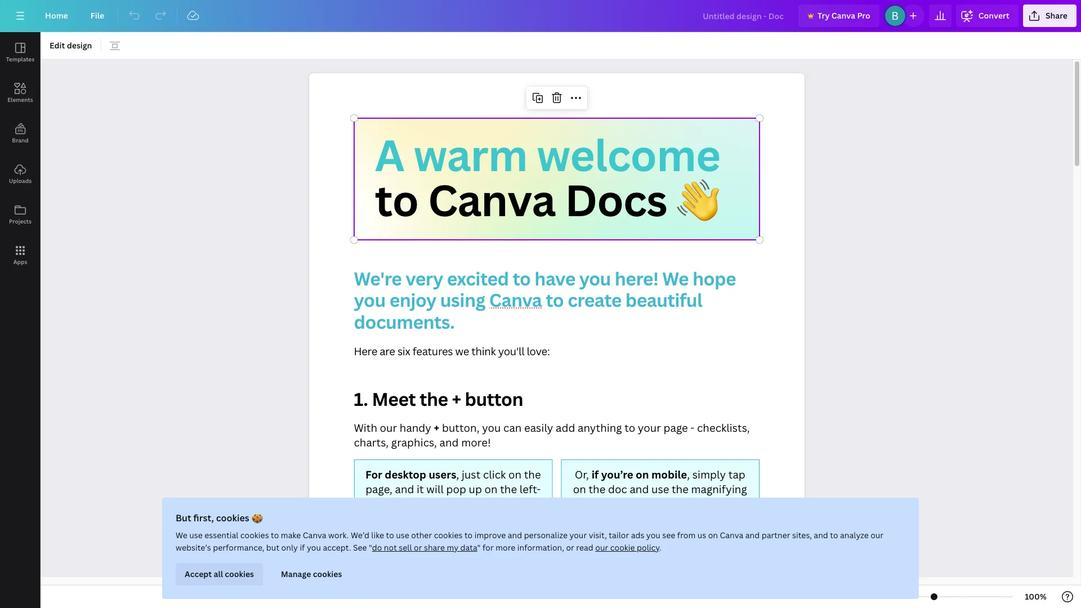 Task type: locate. For each thing, give the bounding box(es) containing it.
0 vertical spatial +
[[452, 387, 461, 411]]

1 horizontal spatial or
[[566, 542, 574, 553]]

brand
[[12, 136, 29, 144]]

100% button
[[1017, 588, 1054, 606]]

cookies right all
[[225, 569, 254, 579]]

our down visit,
[[595, 542, 608, 553]]

and right sites,
[[814, 530, 828, 541]]

your inside we use essential cookies to make canva work. we'd like to use other cookies to improve and personalize your visit, tailor ads you see from us on canva and partner sites, and to analyze our website's performance, but only if you accept. see "
[[569, 530, 587, 541]]

share
[[424, 542, 445, 553]]

to inside button, you can easily add anything to your page - checklists, charts, graphics, and more!
[[625, 421, 635, 435]]

if
[[300, 542, 305, 553]]

0 horizontal spatial use
[[189, 530, 203, 541]]

analyze
[[840, 530, 869, 541]]

edit design
[[50, 40, 92, 51]]

cookies down accept.
[[313, 569, 342, 579]]

1 " from the left
[[369, 542, 372, 553]]

meet
[[372, 387, 416, 411]]

can
[[503, 421, 522, 435]]

the
[[420, 387, 448, 411]]

improve
[[474, 530, 506, 541]]

checklists,
[[697, 421, 750, 435]]

try canva pro button
[[798, 5, 879, 27]]

cookies
[[216, 512, 249, 524], [240, 530, 269, 541], [434, 530, 463, 541], [225, 569, 254, 579], [313, 569, 342, 579]]

you left 'can'
[[482, 421, 501, 435]]

cookie
[[610, 542, 635, 553]]

button,
[[442, 421, 479, 435]]

main menu bar
[[0, 0, 1081, 32]]

+ for the
[[452, 387, 461, 411]]

and
[[439, 436, 459, 450], [508, 530, 522, 541], [745, 530, 760, 541], [814, 530, 828, 541]]

data
[[460, 542, 477, 553]]

1 horizontal spatial your
[[638, 421, 661, 435]]

our cookie policy link
[[595, 542, 659, 553]]

100%
[[1025, 591, 1047, 602]]

easily
[[524, 421, 553, 435]]

share button
[[1023, 5, 1077, 27]]

cookies up essential
[[216, 512, 249, 524]]

excited
[[447, 266, 509, 290]]

graphics,
[[391, 436, 437, 450]]

1 vertical spatial your
[[569, 530, 587, 541]]

see
[[353, 542, 367, 553]]

2 use from the left
[[396, 530, 409, 541]]

+ right handy
[[434, 421, 439, 435]]

0 horizontal spatial we
[[176, 530, 187, 541]]

our up charts,
[[380, 421, 397, 435]]

None text field
[[309, 73, 804, 608]]

" right see
[[369, 542, 372, 553]]

design
[[67, 40, 92, 51]]

create
[[568, 288, 621, 312]]

2 vertical spatial our
[[595, 542, 608, 553]]

for
[[483, 542, 494, 553]]

button
[[465, 387, 523, 411]]

we inside we use essential cookies to make canva work. we'd like to use other cookies to improve and personalize your visit, tailor ads you see from us on canva and partner sites, and to analyze our website's performance, but only if you accept. see "
[[176, 530, 187, 541]]

or left read
[[566, 542, 574, 553]]

read
[[576, 542, 593, 553]]

do not sell or share my data link
[[372, 542, 477, 553]]

handy
[[400, 421, 431, 435]]

our right 'analyze'
[[871, 530, 884, 541]]

1 horizontal spatial use
[[396, 530, 409, 541]]

1 horizontal spatial +
[[452, 387, 461, 411]]

page
[[664, 421, 688, 435]]

0 vertical spatial your
[[638, 421, 661, 435]]

1 vertical spatial our
[[871, 530, 884, 541]]

more
[[496, 542, 515, 553]]

+
[[452, 387, 461, 411], [434, 421, 439, 435]]

brand button
[[0, 113, 41, 154]]

2 horizontal spatial our
[[871, 530, 884, 541]]

+ for handy
[[434, 421, 439, 435]]

0 vertical spatial our
[[380, 421, 397, 435]]

0 horizontal spatial +
[[434, 421, 439, 435]]

documents.
[[354, 309, 454, 334]]

use up website's
[[189, 530, 203, 541]]

Design title text field
[[694, 5, 794, 27]]

home link
[[36, 5, 77, 27]]

performance,
[[213, 542, 264, 553]]

file button
[[82, 5, 113, 27]]

projects
[[9, 217, 32, 225]]

home
[[45, 10, 68, 21]]

canva
[[832, 10, 855, 21], [428, 170, 555, 229], [489, 288, 542, 312], [303, 530, 326, 541], [720, 530, 743, 541]]

accept
[[185, 569, 212, 579]]

try
[[817, 10, 830, 21]]

to
[[375, 170, 418, 229], [513, 266, 531, 290], [546, 288, 564, 312], [625, 421, 635, 435], [271, 530, 279, 541], [386, 530, 394, 541], [464, 530, 473, 541], [830, 530, 838, 541]]

0 vertical spatial we
[[662, 266, 689, 290]]

docs
[[565, 170, 667, 229]]

your left "page"
[[638, 421, 661, 435]]

1 vertical spatial +
[[434, 421, 439, 435]]

0 horizontal spatial or
[[414, 542, 422, 553]]

are
[[380, 344, 395, 358]]

and down button, on the left
[[439, 436, 459, 450]]

try canva pro
[[817, 10, 870, 21]]

with our handy +
[[354, 421, 439, 435]]

2 " from the left
[[477, 542, 481, 553]]

use up sell
[[396, 530, 409, 541]]

sites,
[[792, 530, 812, 541]]

accept all cookies
[[185, 569, 254, 579]]

" left for
[[477, 542, 481, 553]]

only
[[281, 542, 298, 553]]

cookies down 🍪
[[240, 530, 269, 541]]

1 horizontal spatial we
[[662, 266, 689, 290]]

cookies up my
[[434, 530, 463, 541]]

1 horizontal spatial "
[[477, 542, 481, 553]]

other
[[411, 530, 432, 541]]

projects button
[[0, 194, 41, 235]]

or right sell
[[414, 542, 422, 553]]

you up "policy"
[[646, 530, 660, 541]]

you left enjoy
[[354, 288, 386, 312]]

hope
[[693, 266, 736, 290]]

pro
[[857, 10, 870, 21]]

we
[[662, 266, 689, 290], [176, 530, 187, 541]]

your inside button, you can easily add anything to your page - checklists, charts, graphics, and more!
[[638, 421, 661, 435]]

our inside we use essential cookies to make canva work. we'd like to use other cookies to improve and personalize your visit, tailor ads you see from us on canva and partner sites, and to analyze our website's performance, but only if you accept. see "
[[871, 530, 884, 541]]

1 vertical spatial we
[[176, 530, 187, 541]]

partner
[[762, 530, 790, 541]]

+ right the
[[452, 387, 461, 411]]

here
[[354, 344, 377, 358]]

have
[[535, 266, 575, 290]]

we up website's
[[176, 530, 187, 541]]

0 horizontal spatial your
[[569, 530, 587, 541]]

our
[[380, 421, 397, 435], [871, 530, 884, 541], [595, 542, 608, 553]]

edit
[[50, 40, 65, 51]]

edit design button
[[45, 37, 97, 55]]

button, you can easily add anything to your page - checklists, charts, graphics, and more!
[[354, 421, 752, 450]]

elements
[[7, 96, 33, 104]]

your up read
[[569, 530, 587, 541]]

" inside we use essential cookies to make canva work. we'd like to use other cookies to improve and personalize your visit, tailor ads you see from us on canva and partner sites, and to analyze our website's performance, but only if you accept. see "
[[369, 542, 372, 553]]

and up do not sell or share my data " for more information, or read our cookie policy . on the bottom of the page
[[508, 530, 522, 541]]

0 horizontal spatial "
[[369, 542, 372, 553]]

we left hope
[[662, 266, 689, 290]]

think
[[471, 344, 496, 358]]

1 use from the left
[[189, 530, 203, 541]]

or
[[414, 542, 422, 553], [566, 542, 574, 553]]



Task type: vqa. For each thing, say whether or not it's contained in the screenshot.
We in the We're very excited to have you here! We hope you enjoy using Canva to create beautiful documents.
yes



Task type: describe. For each thing, give the bounding box(es) containing it.
policy
[[637, 542, 659, 553]]

side panel tab list
[[0, 32, 41, 275]]

you inside button, you can easily add anything to your page - checklists, charts, graphics, and more!
[[482, 421, 501, 435]]

.
[[659, 542, 662, 553]]

we inside we're very excited to have you here! we hope you enjoy using canva to create beautiful documents.
[[662, 266, 689, 290]]

and left 'partner'
[[745, 530, 760, 541]]

templates
[[6, 55, 34, 63]]

us
[[697, 530, 706, 541]]

beautiful
[[625, 288, 702, 312]]

elements button
[[0, 73, 41, 113]]

1. meet the + button
[[354, 387, 523, 411]]

charts,
[[354, 436, 389, 450]]

convert
[[978, 10, 1009, 21]]

see
[[662, 530, 675, 541]]

sell
[[399, 542, 412, 553]]

none text field containing a warm welcome
[[309, 73, 804, 608]]

love:
[[527, 344, 550, 358]]

and inside button, you can easily add anything to your page - checklists, charts, graphics, and more!
[[439, 436, 459, 450]]

all
[[214, 569, 223, 579]]

work.
[[328, 530, 349, 541]]

you right the if
[[307, 542, 321, 553]]

a warm welcome
[[375, 125, 720, 184]]

manage cookies button
[[272, 563, 351, 586]]

but first, cookies 🍪 dialog
[[162, 498, 919, 599]]

first,
[[193, 512, 214, 524]]

a
[[375, 125, 404, 184]]

canva inside button
[[832, 10, 855, 21]]

ads
[[631, 530, 644, 541]]

we're very excited to have you here! we hope you enjoy using canva to create beautiful documents.
[[354, 266, 740, 334]]

here are six features we think you'll love:
[[354, 344, 550, 358]]

six
[[397, 344, 410, 358]]

we'd
[[351, 530, 369, 541]]

on
[[708, 530, 718, 541]]

visit,
[[589, 530, 607, 541]]

0 horizontal spatial our
[[380, 421, 397, 435]]

apps button
[[0, 235, 41, 275]]

1.
[[354, 387, 368, 411]]

manage cookies
[[281, 569, 342, 579]]

features
[[412, 344, 453, 358]]

file
[[91, 10, 104, 21]]

information,
[[517, 542, 564, 553]]

you'll
[[498, 344, 524, 358]]

welcome
[[536, 125, 720, 184]]

enjoy
[[389, 288, 436, 312]]

website's
[[176, 542, 211, 553]]

anything
[[578, 421, 622, 435]]

but first, cookies 🍪
[[176, 512, 263, 524]]

to canva docs 👋
[[375, 170, 719, 229]]

1 horizontal spatial our
[[595, 542, 608, 553]]

convert button
[[956, 5, 1018, 27]]

👋
[[676, 170, 719, 229]]

accept all cookies button
[[176, 563, 263, 586]]

using
[[440, 288, 485, 312]]

manage
[[281, 569, 311, 579]]

you right "have"
[[579, 266, 611, 290]]

very
[[406, 266, 443, 290]]

apps
[[13, 258, 27, 266]]

canva inside we're very excited to have you here! we hope you enjoy using canva to create beautiful documents.
[[489, 288, 542, 312]]

uploads button
[[0, 154, 41, 194]]

-
[[690, 421, 694, 435]]

essential
[[205, 530, 238, 541]]

but
[[176, 512, 191, 524]]

personalize
[[524, 530, 568, 541]]

with
[[354, 421, 377, 435]]

uploads
[[9, 177, 32, 185]]

but
[[266, 542, 279, 553]]

here!
[[615, 266, 658, 290]]

make
[[281, 530, 301, 541]]

warm
[[413, 125, 527, 184]]

not
[[384, 542, 397, 553]]

🍪
[[251, 512, 263, 524]]

more!
[[461, 436, 491, 450]]

2 or from the left
[[566, 542, 574, 553]]

templates button
[[0, 32, 41, 73]]

from
[[677, 530, 696, 541]]

add
[[556, 421, 575, 435]]

we're
[[354, 266, 402, 290]]

1 or from the left
[[414, 542, 422, 553]]

do
[[372, 542, 382, 553]]

tailor
[[609, 530, 629, 541]]



